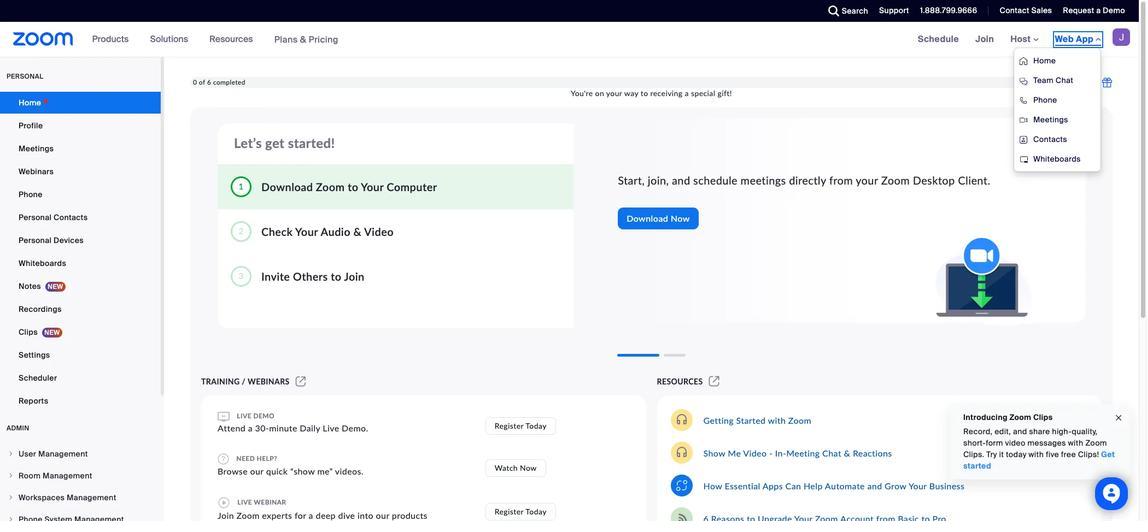 Task type: locate. For each thing, give the bounding box(es) containing it.
request
[[1063, 5, 1094, 15]]

completed
[[213, 78, 245, 87]]

training
[[201, 377, 240, 387]]

2 vertical spatial and
[[867, 481, 882, 491]]

profile link
[[0, 115, 161, 137]]

1 horizontal spatial download
[[627, 213, 668, 223]]

live left webinar at the left
[[237, 498, 252, 507]]

1 vertical spatial join
[[344, 270, 365, 283]]

2 today from the top
[[526, 507, 547, 517]]

personal down personal contacts
[[19, 236, 52, 245]]

team chat
[[1033, 75, 1073, 85]]

1 vertical spatial phone
[[19, 190, 43, 200]]

get started link
[[963, 450, 1115, 471]]

our
[[250, 466, 264, 477], [376, 511, 389, 521]]

1 horizontal spatial home link
[[1014, 51, 1101, 71]]

live
[[237, 412, 252, 420], [237, 498, 252, 507]]

management up workspaces management
[[43, 471, 92, 481]]

live webinar
[[236, 498, 286, 507]]

0 vertical spatial whiteboards
[[1033, 154, 1081, 164]]

contact
[[1000, 5, 1029, 15]]

& right audio
[[353, 225, 362, 238]]

today for attend a 30-minute daily live demo.
[[526, 421, 547, 431]]

whiteboards link inside meetings "navigation"
[[1014, 149, 1101, 169]]

admin menu menu
[[0, 444, 161, 522]]

2 horizontal spatial with
[[1068, 438, 1083, 448]]

clips inside personal menu menu
[[19, 327, 38, 337]]

0 vertical spatial contacts
[[1033, 134, 1067, 144]]

plans & pricing link
[[274, 34, 338, 45], [274, 34, 338, 45]]

personal inside "link"
[[19, 213, 52, 223]]

get started
[[963, 450, 1115, 471]]

1 vertical spatial our
[[376, 511, 389, 521]]

personal contacts link
[[0, 207, 161, 229]]

0 horizontal spatial download
[[261, 180, 313, 193]]

our down need help?
[[250, 466, 264, 477]]

clips up 'settings'
[[19, 327, 38, 337]]

1 horizontal spatial home
[[1033, 56, 1056, 66]]

home link up team chat
[[1014, 51, 1101, 71]]

settings link
[[0, 344, 161, 366]]

to up audio
[[348, 180, 358, 193]]

client.
[[958, 174, 990, 187]]

request a demo
[[1063, 5, 1125, 15]]

1 horizontal spatial whiteboards
[[1033, 154, 1081, 164]]

clips
[[19, 327, 38, 337], [1033, 413, 1053, 423]]

live for a
[[237, 412, 252, 420]]

1 horizontal spatial meetings
[[1033, 115, 1068, 125]]

1 horizontal spatial phone
[[1033, 95, 1057, 105]]

& left reactions
[[844, 448, 850, 458]]

join link
[[967, 22, 1002, 57]]

register today up watch now
[[495, 421, 547, 431]]

to right others
[[331, 270, 341, 283]]

meetings up contacts link
[[1033, 115, 1068, 125]]

management
[[38, 449, 88, 459], [43, 471, 92, 481], [67, 493, 116, 503]]

workspaces management menu item
[[0, 488, 161, 508]]

reports
[[19, 396, 48, 406]]

1 personal from the top
[[19, 213, 52, 223]]

getting
[[703, 415, 734, 426]]

register today button down the watch now button
[[485, 504, 556, 521]]

register today button for join zoom experts for a deep dive into our products
[[485, 504, 556, 521]]

2 register today from the top
[[495, 507, 547, 517]]

clips!
[[1078, 450, 1099, 460]]

download for download zoom to your computer
[[261, 180, 313, 193]]

0 vertical spatial register today button
[[485, 417, 556, 435]]

live up attend
[[237, 412, 252, 420]]

need
[[236, 455, 255, 463]]

close image
[[1114, 412, 1123, 424]]

1 vertical spatial now
[[520, 464, 537, 473]]

a left the 30-
[[248, 423, 253, 434]]

0 vertical spatial to
[[641, 89, 648, 98]]

1 vertical spatial and
[[1013, 427, 1027, 437]]

it
[[999, 450, 1004, 460]]

your
[[606, 89, 622, 98], [856, 174, 878, 187]]

and inside record, edit, and share high-quality, short-form video messages with zoom clips. try it today with five free clips!
[[1013, 427, 1027, 437]]

0 vertical spatial download
[[261, 180, 313, 193]]

menu item
[[0, 510, 161, 522]]

and left grow
[[867, 481, 882, 491]]

0 vertical spatial join
[[975, 33, 994, 45]]

right image left workspaces
[[8, 495, 14, 501]]

1 register today from the top
[[495, 421, 547, 431]]

0 horizontal spatial your
[[295, 225, 318, 238]]

0 vertical spatial home link
[[1014, 51, 1101, 71]]

0 vertical spatial right image
[[8, 473, 14, 479]]

personal devices link
[[0, 230, 161, 251]]

1 vertical spatial home
[[19, 98, 41, 108]]

with right started
[[768, 415, 786, 426]]

your left computer
[[361, 180, 384, 193]]

2 right image from the top
[[8, 495, 14, 501]]

your right from
[[856, 174, 878, 187]]

home up team
[[1033, 56, 1056, 66]]

video right audio
[[364, 225, 394, 238]]

0 horizontal spatial whiteboards
[[19, 259, 66, 268]]

pricing
[[309, 34, 338, 45]]

let's
[[234, 135, 262, 151]]

0 vertical spatial now
[[671, 213, 690, 223]]

a left demo
[[1096, 5, 1101, 15]]

0 horizontal spatial phone
[[19, 190, 43, 200]]

join zoom experts for a deep dive into our products
[[218, 511, 428, 521]]

phone link down team chat
[[1014, 90, 1101, 110]]

register for attend a 30-minute daily live demo.
[[495, 421, 524, 431]]

today up watch now
[[526, 421, 547, 431]]

meetings
[[1033, 115, 1068, 125], [19, 144, 54, 154]]

1 register today button from the top
[[485, 417, 556, 435]]

automate
[[825, 481, 865, 491]]

recordings link
[[0, 299, 161, 320]]

zoom up "show me video - in-meeting chat & reactions"
[[788, 415, 811, 426]]

meetings link up webinars link
[[0, 138, 161, 160]]

computer
[[387, 180, 437, 193]]

right image
[[8, 451, 14, 458], [8, 495, 14, 501]]

1 vertical spatial right image
[[8, 495, 14, 501]]

0 horizontal spatial with
[[768, 415, 786, 426]]

1 vertical spatial your
[[295, 225, 318, 238]]

1 vertical spatial home link
[[0, 92, 161, 114]]

clips link
[[0, 321, 161, 343]]

0 of 6 completed
[[193, 78, 245, 87]]

and
[[672, 174, 690, 187], [1013, 427, 1027, 437], [867, 481, 882, 491]]

right image
[[8, 473, 14, 479], [8, 517, 14, 522]]

personal up personal devices
[[19, 213, 52, 223]]

web app button
[[1055, 33, 1101, 46]]

1 vertical spatial phone link
[[0, 184, 161, 206]]

solutions
[[150, 33, 188, 45]]

1 vertical spatial with
[[1068, 438, 1083, 448]]

join for join
[[975, 33, 994, 45]]

1 vertical spatial clips
[[1033, 413, 1053, 423]]

whiteboards down personal devices
[[19, 259, 66, 268]]

support
[[879, 5, 909, 15]]

0 horizontal spatial clips
[[19, 327, 38, 337]]

whiteboards down contacts link
[[1033, 154, 1081, 164]]

banner
[[0, 22, 1139, 172]]

0 vertical spatial &
[[300, 34, 306, 45]]

meetings link down team chat link
[[1014, 110, 1101, 130]]

chat right team
[[1056, 75, 1073, 85]]

0 vertical spatial right image
[[8, 451, 14, 458]]

user management menu item
[[0, 444, 161, 465]]

download down "let's get started!"
[[261, 180, 313, 193]]

directly
[[789, 174, 826, 187]]

0 vertical spatial your
[[606, 89, 622, 98]]

web app
[[1055, 33, 1093, 45]]

phone down webinars
[[19, 190, 43, 200]]

"show
[[290, 466, 315, 477]]

join inside meetings "navigation"
[[975, 33, 994, 45]]

home link up profile link
[[0, 92, 161, 114]]

0 horizontal spatial and
[[672, 174, 690, 187]]

2 vertical spatial your
[[909, 481, 927, 491]]

register today
[[495, 421, 547, 431], [495, 507, 547, 517]]

2 vertical spatial management
[[67, 493, 116, 503]]

meetings up webinars
[[19, 144, 54, 154]]

chat right "meeting"
[[822, 448, 841, 458]]

phone down team
[[1033, 95, 1057, 105]]

right image left 'user'
[[8, 451, 14, 458]]

demo
[[1103, 5, 1125, 15]]

management up room management
[[38, 449, 88, 459]]

experts
[[262, 511, 292, 521]]

zoom up clips!
[[1085, 438, 1107, 448]]

and up the video
[[1013, 427, 1027, 437]]

1 horizontal spatial your
[[361, 180, 384, 193]]

0 horizontal spatial join
[[218, 511, 234, 521]]

join left host
[[975, 33, 994, 45]]

1 vertical spatial to
[[348, 180, 358, 193]]

register today down the watch now button
[[495, 507, 547, 517]]

join
[[975, 33, 994, 45], [344, 270, 365, 283], [218, 511, 234, 521]]

for
[[295, 511, 306, 521]]

host
[[1010, 33, 1033, 45]]

1 horizontal spatial phone link
[[1014, 90, 1101, 110]]

zoom up check your audio & video
[[316, 180, 345, 193]]

products
[[92, 33, 129, 45]]

1 vertical spatial register
[[495, 507, 524, 517]]

2 horizontal spatial your
[[909, 481, 927, 491]]

2 register today button from the top
[[485, 504, 556, 521]]

search button
[[820, 0, 871, 22]]

0 vertical spatial chat
[[1056, 75, 1073, 85]]

record, edit, and share high-quality, short-form video messages with zoom clips. try it today with five free clips!
[[963, 427, 1107, 460]]

1 vertical spatial meetings
[[19, 144, 54, 154]]

0 horizontal spatial contacts
[[54, 213, 88, 223]]

quick
[[266, 466, 288, 477]]

profile picture image
[[1113, 28, 1130, 46]]

started
[[963, 461, 991, 471]]

to for download zoom to your computer
[[348, 180, 358, 193]]

reactions
[[853, 448, 892, 458]]

join right others
[[344, 270, 365, 283]]

a right for
[[309, 511, 313, 521]]

0 vertical spatial phone
[[1033, 95, 1057, 105]]

register today button up watch now
[[485, 417, 556, 435]]

today for join zoom experts for a deep dive into our products
[[526, 507, 547, 517]]

to for invite others to join
[[331, 270, 341, 283]]

a left special
[[685, 89, 689, 98]]

0 horizontal spatial chat
[[822, 448, 841, 458]]

banner containing products
[[0, 22, 1139, 172]]

management for user management
[[38, 449, 88, 459]]

personal
[[7, 72, 43, 81]]

join down browse
[[218, 511, 234, 521]]

2 horizontal spatial join
[[975, 33, 994, 45]]

& inside "product information" navigation
[[300, 34, 306, 45]]

0 horizontal spatial now
[[520, 464, 537, 473]]

edit,
[[995, 427, 1011, 437]]

and for edit,
[[1013, 427, 1027, 437]]

1 horizontal spatial contacts
[[1033, 134, 1067, 144]]

2 register from the top
[[495, 507, 524, 517]]

right image inside user management menu item
[[8, 451, 14, 458]]

1 register from the top
[[495, 421, 524, 431]]

schedule
[[693, 174, 738, 187]]

apps
[[763, 481, 783, 491]]

whiteboards inside personal menu menu
[[19, 259, 66, 268]]

your left audio
[[295, 225, 318, 238]]

started!
[[288, 135, 335, 151]]

with down messages
[[1029, 450, 1044, 460]]

today down the watch now button
[[526, 507, 547, 517]]

1 vertical spatial live
[[237, 498, 252, 507]]

phone link up personal contacts "link"
[[0, 184, 161, 206]]

0 vertical spatial live
[[237, 412, 252, 420]]

home up profile
[[19, 98, 41, 108]]

management down "room management" menu item
[[67, 493, 116, 503]]

window new image
[[707, 377, 721, 387]]

0 horizontal spatial to
[[331, 270, 341, 283]]

zoom down live webinar
[[236, 511, 260, 521]]

0 vertical spatial register
[[495, 421, 524, 431]]

product information navigation
[[84, 22, 347, 57]]

your
[[361, 180, 384, 193], [295, 225, 318, 238], [909, 481, 927, 491]]

& right plans
[[300, 34, 306, 45]]

0 horizontal spatial your
[[606, 89, 622, 98]]

now for download now
[[671, 213, 690, 223]]

0 horizontal spatial meetings
[[19, 144, 54, 154]]

2 vertical spatial &
[[844, 448, 850, 458]]

right image for user management
[[8, 451, 14, 458]]

products
[[392, 511, 428, 521]]

with up 'free'
[[1068, 438, 1083, 448]]

daily
[[300, 423, 320, 434]]

download zoom to your computer
[[261, 180, 437, 193]]

2 horizontal spatial to
[[641, 89, 648, 98]]

introducing
[[963, 413, 1008, 423]]

0 vertical spatial whiteboards link
[[1014, 149, 1101, 169]]

register today for join zoom experts for a deep dive into our products
[[495, 507, 547, 517]]

register
[[495, 421, 524, 431], [495, 507, 524, 517]]

host button
[[1010, 33, 1039, 45]]

register down the watch
[[495, 507, 524, 517]]

1 horizontal spatial now
[[671, 213, 690, 223]]

download down "join,"
[[627, 213, 668, 223]]

0 vertical spatial phone link
[[1014, 90, 1101, 110]]

register up the watch
[[495, 421, 524, 431]]

2 horizontal spatial and
[[1013, 427, 1027, 437]]

0 vertical spatial video
[[364, 225, 394, 238]]

0 vertical spatial personal
[[19, 213, 52, 223]]

1 vertical spatial download
[[627, 213, 668, 223]]

1 vertical spatial right image
[[8, 517, 14, 522]]

1 vertical spatial contacts
[[54, 213, 88, 223]]

zoom up edit,
[[1010, 413, 1031, 423]]

meetings navigation
[[910, 22, 1139, 172]]

0 vertical spatial your
[[361, 180, 384, 193]]

training / webinars
[[201, 377, 290, 387]]

0 vertical spatial with
[[768, 415, 786, 426]]

1 horizontal spatial video
[[743, 448, 767, 458]]

to right way
[[641, 89, 648, 98]]

your right on
[[606, 89, 622, 98]]

0 horizontal spatial home link
[[0, 92, 161, 114]]

1 horizontal spatial join
[[344, 270, 365, 283]]

register today for attend a 30-minute daily live demo.
[[495, 421, 547, 431]]

browse
[[218, 466, 248, 477]]

0 horizontal spatial phone link
[[0, 184, 161, 206]]

0 vertical spatial register today
[[495, 421, 547, 431]]

1 right image from the top
[[8, 473, 14, 479]]

contacts inside "link"
[[54, 213, 88, 223]]

1 horizontal spatial whiteboards link
[[1014, 149, 1101, 169]]

right image inside workspaces management menu item
[[8, 495, 14, 501]]

and right "join,"
[[672, 174, 690, 187]]

clips up share on the right bottom
[[1033, 413, 1053, 423]]

personal menu menu
[[0, 92, 161, 413]]

video left -
[[743, 448, 767, 458]]

1 vertical spatial meetings link
[[0, 138, 161, 160]]

1 vertical spatial register today button
[[485, 504, 556, 521]]

download inside button
[[627, 213, 668, 223]]

watch now
[[495, 464, 537, 473]]

1 vertical spatial &
[[353, 225, 362, 238]]

0 vertical spatial clips
[[19, 327, 38, 337]]

our right into
[[376, 511, 389, 521]]

1 today from the top
[[526, 421, 547, 431]]

contacts inside meetings "navigation"
[[1033, 134, 1067, 144]]

download now button
[[618, 208, 699, 229]]

1 vertical spatial management
[[43, 471, 92, 481]]

1 right image from the top
[[8, 451, 14, 458]]

how essential apps can help automate and grow your business
[[703, 481, 965, 491]]

1 vertical spatial register today
[[495, 507, 547, 517]]

your right grow
[[909, 481, 927, 491]]

1 horizontal spatial clips
[[1033, 413, 1053, 423]]

1 horizontal spatial to
[[348, 180, 358, 193]]

join,
[[648, 174, 669, 187]]

home
[[1033, 56, 1056, 66], [19, 98, 41, 108]]

resources
[[209, 33, 253, 45]]

2 personal from the top
[[19, 236, 52, 245]]

now for watch now
[[520, 464, 537, 473]]

1 vertical spatial today
[[526, 507, 547, 517]]

grow
[[885, 481, 906, 491]]

receiving
[[650, 89, 683, 98]]

0 horizontal spatial &
[[300, 34, 306, 45]]



Task type: describe. For each thing, give the bounding box(es) containing it.
contact sales
[[1000, 5, 1052, 15]]

webinar
[[254, 498, 286, 507]]

2 horizontal spatial &
[[844, 448, 850, 458]]

schedule
[[918, 33, 959, 45]]

team
[[1033, 75, 1054, 85]]

meetings inside "navigation"
[[1033, 115, 1068, 125]]

five
[[1046, 450, 1059, 460]]

help
[[804, 481, 823, 491]]

management for workspaces management
[[67, 493, 116, 503]]

me
[[728, 448, 741, 458]]

of
[[199, 78, 205, 87]]

2 right image from the top
[[8, 517, 14, 522]]

-
[[769, 448, 773, 458]]

1 horizontal spatial your
[[856, 174, 878, 187]]

1 vertical spatial chat
[[822, 448, 841, 458]]

0 horizontal spatial meetings link
[[0, 138, 161, 160]]

notes link
[[0, 276, 161, 297]]

live
[[323, 423, 339, 434]]

how
[[703, 481, 722, 491]]

help?
[[257, 455, 277, 463]]

whiteboards inside meetings "navigation"
[[1033, 154, 1081, 164]]

live for zoom
[[237, 498, 252, 507]]

1 vertical spatial video
[[743, 448, 767, 458]]

30-
[[255, 423, 269, 434]]

quality,
[[1072, 427, 1097, 437]]

home inside meetings "navigation"
[[1033, 56, 1056, 66]]

how essential apps can help automate and grow your business link
[[703, 481, 965, 491]]

and for join,
[[672, 174, 690, 187]]

0 horizontal spatial video
[[364, 225, 394, 238]]

workspaces management
[[19, 493, 116, 503]]

download for download now
[[627, 213, 668, 223]]

recordings
[[19, 305, 62, 314]]

free
[[1061, 450, 1076, 460]]

start, join, and schedule meetings directly from your zoom desktop client.
[[618, 174, 990, 187]]

scheduler
[[19, 373, 57, 383]]

room management menu item
[[0, 466, 161, 487]]

attend
[[218, 423, 246, 434]]

6
[[207, 78, 211, 87]]

getting started with zoom link
[[703, 415, 811, 426]]

get
[[265, 135, 285, 151]]

sales
[[1031, 5, 1052, 15]]

zoom logo image
[[13, 32, 73, 46]]

zoom inside record, edit, and share high-quality, short-form video messages with zoom clips. try it today with five free clips!
[[1085, 438, 1107, 448]]

/
[[242, 377, 246, 387]]

user
[[19, 449, 36, 459]]

2 vertical spatial with
[[1029, 450, 1044, 460]]

you're on your way to receiving a special gift!
[[571, 89, 732, 98]]

special
[[691, 89, 715, 98]]

management for room management
[[43, 471, 92, 481]]

messages
[[1027, 438, 1066, 448]]

live demo
[[235, 412, 275, 420]]

home inside personal menu menu
[[19, 98, 41, 108]]

invite
[[261, 270, 290, 283]]

1 horizontal spatial meetings link
[[1014, 110, 1101, 130]]

demo
[[253, 412, 275, 420]]

register for join zoom experts for a deep dive into our products
[[495, 507, 524, 517]]

form
[[986, 438, 1003, 448]]

join for join zoom experts for a deep dive into our products
[[218, 511, 234, 521]]

dive
[[338, 511, 355, 521]]

personal contacts
[[19, 213, 88, 223]]

check
[[261, 225, 293, 238]]

right image inside "room management" menu item
[[8, 473, 14, 479]]

right image for workspaces management
[[8, 495, 14, 501]]

1 vertical spatial whiteboards link
[[0, 253, 161, 274]]

zoom left the desktop
[[881, 174, 910, 187]]

try
[[986, 450, 997, 460]]

download now
[[627, 213, 690, 223]]

phone inside personal menu menu
[[19, 190, 43, 200]]

others
[[293, 270, 328, 283]]

settings
[[19, 350, 50, 360]]

workspaces
[[19, 493, 65, 503]]

personal for personal contacts
[[19, 213, 52, 223]]

resources
[[657, 377, 703, 387]]

meetings inside personal menu menu
[[19, 144, 54, 154]]

notes
[[19, 282, 41, 291]]

profile
[[19, 121, 43, 131]]

business
[[929, 481, 965, 491]]

0
[[193, 78, 197, 87]]

chat inside team chat link
[[1056, 75, 1073, 85]]

2
[[238, 226, 244, 236]]

webinars
[[248, 377, 290, 387]]

1 horizontal spatial our
[[376, 511, 389, 521]]

watch now button
[[485, 460, 546, 477]]

demo.
[[342, 423, 368, 434]]

attend a 30-minute daily live demo.
[[218, 423, 368, 434]]

started
[[736, 415, 766, 426]]

contacts link
[[1014, 130, 1101, 149]]

resources button
[[209, 22, 258, 57]]

app
[[1076, 33, 1093, 45]]

reports link
[[0, 390, 161, 412]]

scheduler link
[[0, 367, 161, 389]]

me"
[[317, 466, 333, 477]]

0 vertical spatial our
[[250, 466, 264, 477]]

plans & pricing
[[274, 34, 338, 45]]

1 horizontal spatial &
[[353, 225, 362, 238]]

on
[[595, 89, 604, 98]]

plans
[[274, 34, 298, 45]]

phone inside meetings "navigation"
[[1033, 95, 1057, 105]]

check your audio & video
[[261, 225, 394, 238]]

1.888.799.9666
[[920, 5, 977, 15]]

window new image
[[294, 377, 307, 387]]

gift!
[[718, 89, 732, 98]]

webinars link
[[0, 161, 161, 183]]

1 horizontal spatial and
[[867, 481, 882, 491]]

videos.
[[335, 466, 364, 477]]

register today button for attend a 30-minute daily live demo.
[[485, 417, 556, 435]]

meeting
[[786, 448, 820, 458]]

into
[[358, 511, 373, 521]]

get
[[1101, 450, 1115, 460]]

personal for personal devices
[[19, 236, 52, 245]]

introducing zoom clips
[[963, 413, 1053, 423]]

1
[[238, 181, 244, 191]]

essential
[[725, 481, 760, 491]]

webinars
[[19, 167, 54, 177]]

personal devices
[[19, 236, 84, 245]]



Task type: vqa. For each thing, say whether or not it's contained in the screenshot.


